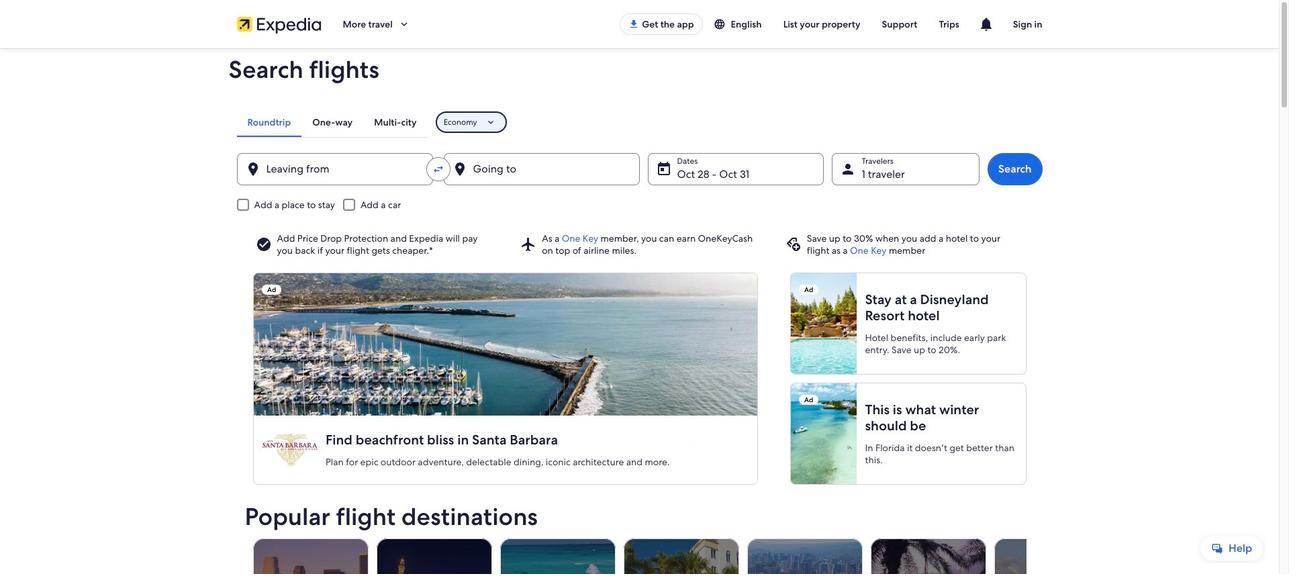 Task type: locate. For each thing, give the bounding box(es) containing it.
orlando flights image
[[870, 538, 986, 574]]

popular flight destinations region
[[237, 504, 1109, 574]]

tab list
[[237, 107, 427, 137]]

new york flights image
[[994, 538, 1109, 574]]

main content
[[0, 48, 1279, 574]]

miami flights image
[[623, 538, 739, 574]]

more travel image
[[398, 18, 410, 30]]

small image
[[713, 18, 731, 30]]



Task type: describe. For each thing, give the bounding box(es) containing it.
download the app button image
[[629, 19, 639, 30]]

swap origin and destination values image
[[432, 163, 444, 175]]

honolulu flights image
[[747, 538, 862, 574]]

los angeles flights image
[[253, 538, 368, 574]]

cancun flights image
[[500, 538, 615, 574]]

expedia logo image
[[237, 15, 321, 34]]

las vegas flights image
[[376, 538, 492, 574]]

communication center icon image
[[978, 16, 994, 32]]



Task type: vqa. For each thing, say whether or not it's contained in the screenshot.
'Previous' image
no



